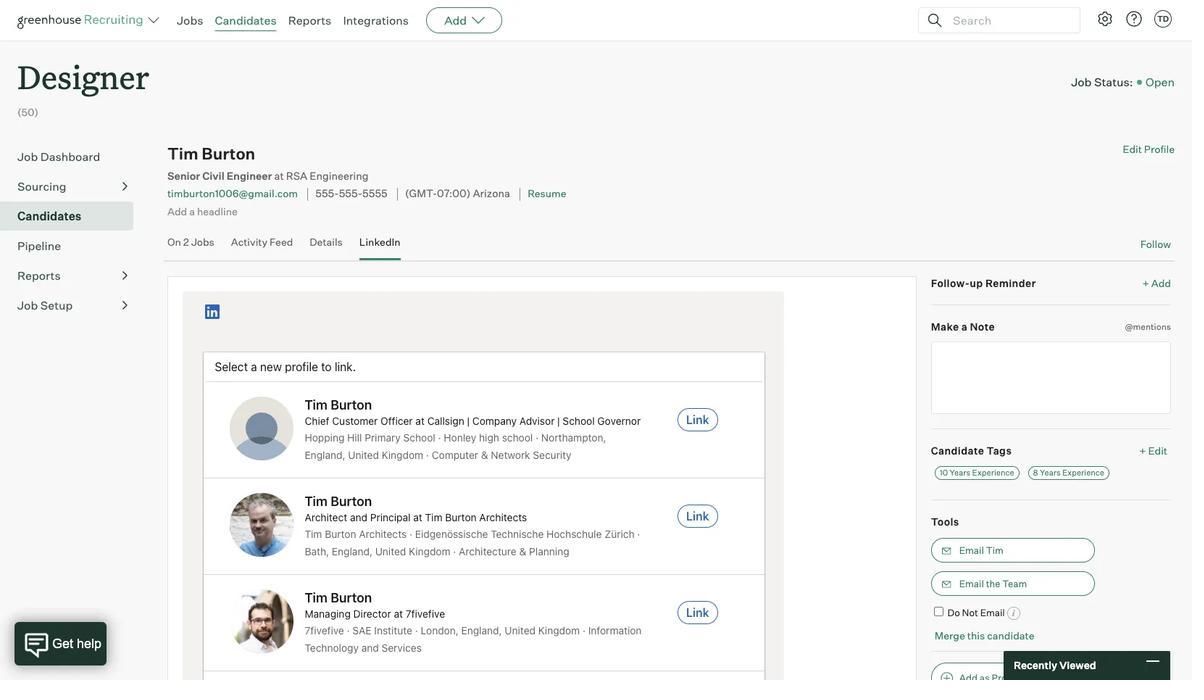 Task type: locate. For each thing, give the bounding box(es) containing it.
+ for + add
[[1143, 277, 1150, 289]]

at
[[275, 170, 284, 183]]

(50)
[[17, 106, 38, 118]]

1 horizontal spatial tim
[[987, 544, 1004, 556]]

2 years from the left
[[1041, 468, 1061, 478]]

+ add link
[[1143, 276, 1172, 290]]

1 vertical spatial email
[[960, 578, 985, 589]]

1 horizontal spatial a
[[962, 321, 968, 333]]

0 horizontal spatial a
[[189, 205, 195, 217]]

candidates link
[[215, 13, 277, 28], [17, 208, 128, 225]]

2 horizontal spatial add
[[1152, 277, 1172, 289]]

job dashboard
[[17, 150, 100, 164]]

candidates link right jobs link
[[215, 13, 277, 28]]

+ for + edit
[[1140, 444, 1147, 457]]

0 vertical spatial job
[[1072, 75, 1092, 89]]

merge this candidate
[[935, 630, 1035, 642]]

job for job setup
[[17, 298, 38, 313]]

2 vertical spatial job
[[17, 298, 38, 313]]

0 horizontal spatial reports
[[17, 268, 61, 283]]

a left note
[[962, 321, 968, 333]]

0 vertical spatial email
[[960, 544, 985, 556]]

email left the
[[960, 578, 985, 589]]

profile
[[1145, 143, 1175, 155]]

job inside job setup link
[[17, 298, 38, 313]]

1 horizontal spatial years
[[1041, 468, 1061, 478]]

0 vertical spatial tim
[[167, 144, 198, 163]]

arizona
[[473, 187, 510, 200]]

1 vertical spatial +
[[1140, 444, 1147, 457]]

job up sourcing
[[17, 150, 38, 164]]

td button
[[1152, 7, 1176, 30]]

1 vertical spatial a
[[962, 321, 968, 333]]

1 vertical spatial job
[[17, 150, 38, 164]]

jobs
[[177, 13, 203, 28], [191, 236, 215, 248]]

a
[[189, 205, 195, 217], [962, 321, 968, 333]]

2 experience from the left
[[1063, 468, 1105, 478]]

1 555- from the left
[[316, 187, 339, 200]]

job inside job dashboard link
[[17, 150, 38, 164]]

add a headline
[[167, 205, 238, 217]]

1 horizontal spatial experience
[[1063, 468, 1105, 478]]

years right 8
[[1041, 468, 1061, 478]]

0 horizontal spatial candidates link
[[17, 208, 128, 225]]

add inside popup button
[[445, 13, 467, 28]]

add
[[445, 13, 467, 28], [167, 205, 187, 217], [1152, 277, 1172, 289]]

feed
[[270, 236, 293, 248]]

1 vertical spatial jobs
[[191, 236, 215, 248]]

0 horizontal spatial add
[[167, 205, 187, 217]]

years for 10
[[950, 468, 971, 478]]

2 vertical spatial add
[[1152, 277, 1172, 289]]

1 horizontal spatial add
[[445, 13, 467, 28]]

0 horizontal spatial years
[[950, 468, 971, 478]]

candidate
[[932, 444, 985, 457]]

candidates
[[215, 13, 277, 28], [17, 209, 82, 223]]

job left status:
[[1072, 75, 1092, 89]]

note
[[971, 321, 996, 333]]

pipeline link
[[17, 237, 128, 255]]

@mentions link
[[1126, 320, 1172, 334]]

0 horizontal spatial tim
[[167, 144, 198, 163]]

details
[[310, 236, 343, 248]]

None text field
[[932, 341, 1172, 414]]

email up email the team
[[960, 544, 985, 556]]

burton
[[202, 144, 255, 163]]

linkedin link
[[359, 236, 401, 257]]

1 experience from the left
[[973, 468, 1015, 478]]

0 horizontal spatial experience
[[973, 468, 1015, 478]]

add for add
[[445, 13, 467, 28]]

reports link
[[288, 13, 332, 28], [17, 267, 128, 284]]

0 vertical spatial +
[[1143, 277, 1150, 289]]

timburton1006@gmail.com
[[167, 187, 298, 200]]

1 vertical spatial reports
[[17, 268, 61, 283]]

0 vertical spatial add
[[445, 13, 467, 28]]

make
[[932, 321, 960, 333]]

0 horizontal spatial edit
[[1124, 143, 1143, 155]]

edit
[[1124, 143, 1143, 155], [1149, 444, 1168, 457]]

email
[[960, 544, 985, 556], [960, 578, 985, 589], [981, 607, 1006, 618]]

5555
[[363, 187, 388, 200]]

1 vertical spatial edit
[[1149, 444, 1168, 457]]

1 years from the left
[[950, 468, 971, 478]]

jobs link
[[177, 13, 203, 28]]

years
[[950, 468, 971, 478], [1041, 468, 1061, 478]]

email right not
[[981, 607, 1006, 618]]

tim
[[167, 144, 198, 163], [987, 544, 1004, 556]]

experience right 8
[[1063, 468, 1105, 478]]

candidates down sourcing
[[17, 209, 82, 223]]

0 vertical spatial candidates link
[[215, 13, 277, 28]]

reports
[[288, 13, 332, 28], [17, 268, 61, 283]]

2 vertical spatial email
[[981, 607, 1006, 618]]

email inside button
[[960, 544, 985, 556]]

job
[[1072, 75, 1092, 89], [17, 150, 38, 164], [17, 298, 38, 313]]

0 vertical spatial reports
[[288, 13, 332, 28]]

0 vertical spatial reports link
[[288, 13, 332, 28]]

1 horizontal spatial candidates link
[[215, 13, 277, 28]]

tim inside button
[[987, 544, 1004, 556]]

email for email tim
[[960, 544, 985, 556]]

years right 10
[[950, 468, 971, 478]]

tools
[[932, 516, 960, 528]]

reports link down the 'pipeline' link
[[17, 267, 128, 284]]

follow-
[[932, 277, 970, 289]]

reports left the integrations
[[288, 13, 332, 28]]

email tim button
[[932, 538, 1096, 562]]

reports link left the integrations
[[288, 13, 332, 28]]

email inside email the team button
[[960, 578, 985, 589]]

1 vertical spatial candidates link
[[17, 208, 128, 225]]

candidates right jobs link
[[215, 13, 277, 28]]

do
[[948, 607, 961, 618]]

555-
[[316, 187, 339, 200], [339, 187, 363, 200]]

tim inside tim burton senior civil engineer at rsa engineering
[[167, 144, 198, 163]]

add inside "link"
[[1152, 277, 1172, 289]]

setup
[[40, 298, 73, 313]]

1 vertical spatial tim
[[987, 544, 1004, 556]]

1 vertical spatial reports link
[[17, 267, 128, 284]]

rsa
[[286, 170, 308, 183]]

td button
[[1155, 10, 1173, 28]]

email tim
[[960, 544, 1004, 556]]

1 vertical spatial add
[[167, 205, 187, 217]]

a for add
[[189, 205, 195, 217]]

edit profile link
[[1124, 143, 1175, 155]]

tim up 'senior'
[[167, 144, 198, 163]]

1 vertical spatial candidates
[[17, 209, 82, 223]]

experience down tags at the bottom of the page
[[973, 468, 1015, 478]]

reports down pipeline
[[17, 268, 61, 283]]

experience
[[973, 468, 1015, 478], [1063, 468, 1105, 478]]

resume
[[528, 187, 567, 200]]

edit inside "link"
[[1149, 444, 1168, 457]]

civil
[[202, 170, 225, 183]]

job for job status:
[[1072, 75, 1092, 89]]

0 horizontal spatial reports link
[[17, 267, 128, 284]]

1 horizontal spatial edit
[[1149, 444, 1168, 457]]

1 horizontal spatial candidates
[[215, 13, 277, 28]]

not
[[963, 607, 979, 618]]

0 vertical spatial candidates
[[215, 13, 277, 28]]

0 vertical spatial a
[[189, 205, 195, 217]]

candidates link down sourcing link
[[17, 208, 128, 225]]

reminder
[[986, 277, 1037, 289]]

a left headline at the left top of the page
[[189, 205, 195, 217]]

sourcing
[[17, 179, 66, 194]]

do not email
[[948, 607, 1006, 618]]

1 horizontal spatial reports link
[[288, 13, 332, 28]]

edit profile
[[1124, 143, 1175, 155]]

tim up the
[[987, 544, 1004, 556]]

job left setup
[[17, 298, 38, 313]]



Task type: vqa. For each thing, say whether or not it's contained in the screenshot.
10
yes



Task type: describe. For each thing, give the bounding box(es) containing it.
follow-up reminder
[[932, 277, 1037, 289]]

configure image
[[1097, 10, 1115, 28]]

recently viewed
[[1015, 659, 1097, 672]]

timburton1006@gmail.com link
[[167, 187, 298, 200]]

open
[[1146, 75, 1176, 89]]

linkedin
[[359, 236, 401, 248]]

add for add a headline
[[167, 205, 187, 217]]

email for email the team
[[960, 578, 985, 589]]

10 years experience link
[[935, 466, 1020, 480]]

a for make
[[962, 321, 968, 333]]

(gmt-
[[405, 187, 437, 200]]

Do Not Email checkbox
[[935, 607, 944, 616]]

designer
[[17, 55, 149, 98]]

follow
[[1141, 238, 1172, 250]]

job for job dashboard
[[17, 150, 38, 164]]

pipeline
[[17, 239, 61, 253]]

555-555-5555
[[316, 187, 388, 200]]

td
[[1158, 14, 1170, 24]]

merge this candidate link
[[935, 630, 1035, 642]]

greenhouse recruiting image
[[17, 12, 148, 29]]

on 2 jobs link
[[167, 236, 215, 257]]

add button
[[427, 7, 503, 33]]

Search text field
[[950, 10, 1067, 31]]

on
[[167, 236, 181, 248]]

on 2 jobs
[[167, 236, 215, 248]]

merge
[[935, 630, 966, 642]]

activity
[[231, 236, 268, 248]]

this
[[968, 630, 986, 642]]

sourcing link
[[17, 178, 128, 195]]

engineer
[[227, 170, 272, 183]]

integrations
[[343, 13, 409, 28]]

email the team
[[960, 578, 1028, 589]]

headline
[[197, 205, 238, 217]]

2
[[183, 236, 189, 248]]

up
[[970, 277, 984, 289]]

integrations link
[[343, 13, 409, 28]]

engineering
[[310, 170, 369, 183]]

0 vertical spatial jobs
[[177, 13, 203, 28]]

10
[[940, 468, 949, 478]]

experience for 8 years experience
[[1063, 468, 1105, 478]]

designer link
[[17, 41, 149, 101]]

+ edit link
[[1137, 441, 1172, 460]]

team
[[1003, 578, 1028, 589]]

job dashboard link
[[17, 148, 128, 165]]

0 vertical spatial edit
[[1124, 143, 1143, 155]]

make a note
[[932, 321, 996, 333]]

07:00)
[[437, 187, 471, 200]]

tim burton senior civil engineer at rsa engineering
[[167, 144, 369, 183]]

@mentions
[[1126, 321, 1172, 332]]

8
[[1034, 468, 1039, 478]]

(gmt-07:00) arizona
[[405, 187, 510, 200]]

+ add
[[1143, 277, 1172, 289]]

8 years experience
[[1034, 468, 1105, 478]]

activity feed
[[231, 236, 293, 248]]

details link
[[310, 236, 343, 257]]

tags
[[987, 444, 1013, 457]]

job status:
[[1072, 75, 1134, 89]]

senior
[[167, 170, 200, 183]]

activity feed link
[[231, 236, 293, 257]]

email the team button
[[932, 571, 1096, 596]]

job setup
[[17, 298, 73, 313]]

job setup link
[[17, 297, 128, 314]]

recently
[[1015, 659, 1058, 672]]

8 years experience link
[[1029, 466, 1110, 480]]

experience for 10 years experience
[[973, 468, 1015, 478]]

follow link
[[1141, 237, 1172, 251]]

candidate tags
[[932, 444, 1013, 457]]

dashboard
[[40, 150, 100, 164]]

10 years experience
[[940, 468, 1015, 478]]

years for 8
[[1041, 468, 1061, 478]]

0 horizontal spatial candidates
[[17, 209, 82, 223]]

status:
[[1095, 75, 1134, 89]]

1 horizontal spatial reports
[[288, 13, 332, 28]]

resume link
[[528, 187, 567, 200]]

candidate
[[988, 630, 1035, 642]]

viewed
[[1060, 659, 1097, 672]]

2 555- from the left
[[339, 187, 363, 200]]

the
[[987, 578, 1001, 589]]

+ edit
[[1140, 444, 1168, 457]]



